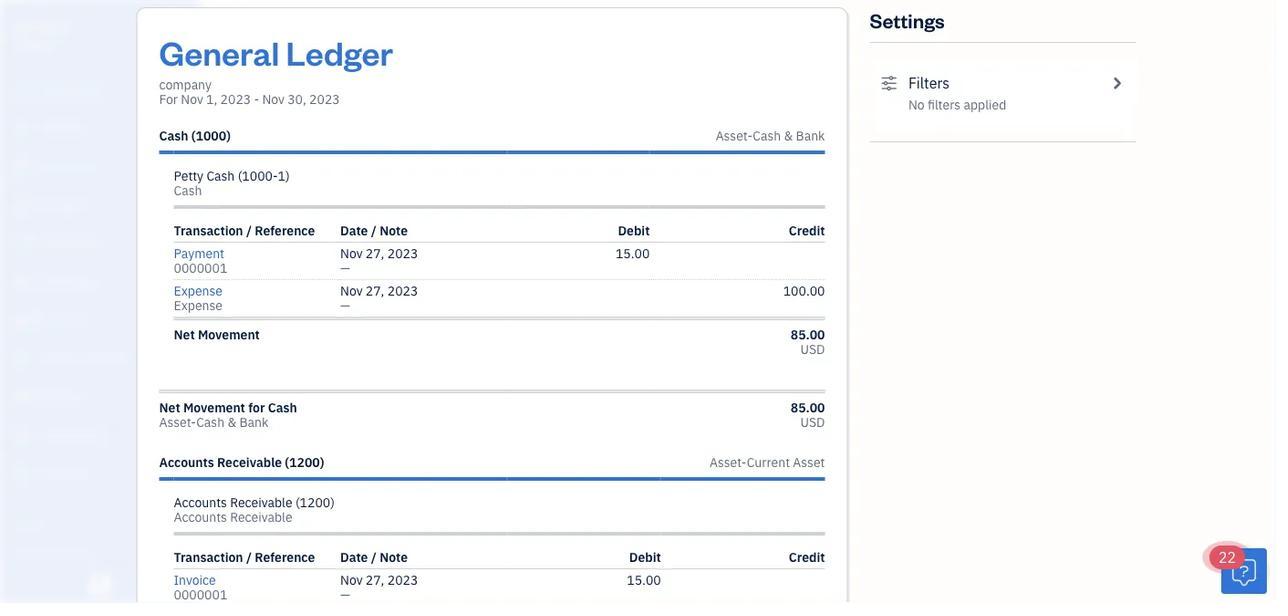 Task type: locate. For each thing, give the bounding box(es) containing it.
2 credit from the top
[[789, 549, 825, 566]]

2 27, from the top
[[366, 282, 385, 299]]

1 vertical spatial transaction
[[174, 549, 243, 566]]

0 vertical spatial transaction / reference
[[174, 222, 315, 239]]

0 vertical spatial &
[[784, 127, 793, 144]]

0 vertical spatial 15.00
[[616, 245, 650, 262]]

1 vertical spatial net
[[159, 399, 180, 416]]

2 transaction from the top
[[174, 549, 243, 566]]

2 transaction / reference from the top
[[174, 549, 315, 566]]

1 vertical spatial date
[[340, 549, 368, 566]]

1 vertical spatial date / note
[[340, 549, 408, 566]]

1 reference from the top
[[255, 222, 315, 239]]

0000001
[[174, 260, 228, 277]]

0 vertical spatial movement
[[198, 326, 260, 343]]

1 vertical spatial 85.00
[[791, 399, 825, 416]]

transaction / reference
[[174, 222, 315, 239], [174, 549, 315, 566]]

2 nov 27, 2023 — from the top
[[340, 282, 418, 314]]

team
[[14, 548, 42, 563]]

net down net movement
[[159, 399, 180, 416]]

0 vertical spatial transaction
[[174, 222, 243, 239]]

chart image
[[12, 426, 34, 444]]

reference down 1
[[255, 222, 315, 239]]

2023
[[220, 91, 251, 108], [309, 91, 340, 108], [388, 245, 418, 262], [388, 282, 418, 299], [388, 572, 418, 589]]

2 reference from the top
[[255, 549, 315, 566]]

note
[[380, 222, 408, 239], [380, 549, 408, 566]]

client image
[[12, 120, 34, 138]]

1 — from the top
[[340, 260, 350, 277]]

1 vertical spatial transaction / reference
[[174, 549, 315, 566]]

money image
[[12, 388, 34, 406]]

debit for asset - current asset
[[629, 549, 661, 566]]

transaction / reference down petty cash ( 1000-1 ) cash
[[174, 222, 315, 239]]

85.00
[[791, 326, 825, 343], [791, 399, 825, 416]]

0 horizontal spatial bank
[[239, 414, 269, 431]]

15.00
[[616, 245, 650, 262], [627, 572, 661, 589]]

1 vertical spatial reference
[[255, 549, 315, 566]]

movement for net movement for cash asset - cash & bank
[[183, 399, 245, 416]]

movement left for at the left bottom of page
[[183, 399, 245, 416]]

movement down expense
[[198, 326, 260, 343]]

( up "accounts receivable ( 1200 ) accounts receivable"
[[285, 454, 289, 471]]

1 vertical spatial credit
[[789, 549, 825, 566]]

credit
[[789, 222, 825, 239], [789, 549, 825, 566]]

0 horizontal spatial &
[[228, 414, 236, 431]]

3 27, from the top
[[366, 572, 385, 589]]

1 credit from the top
[[789, 222, 825, 239]]

reference for 1200
[[255, 549, 315, 566]]

nov
[[181, 91, 203, 108], [262, 91, 285, 108], [340, 245, 363, 262], [340, 282, 363, 299], [340, 572, 363, 589]]

22
[[1219, 548, 1237, 567]]

1200 up "accounts receivable ( 1200 ) accounts receivable"
[[289, 454, 320, 471]]

1 27, from the top
[[366, 245, 385, 262]]

2 vertical spatial 27,
[[366, 572, 385, 589]]

ledger
[[286, 30, 393, 73]]

accounts
[[159, 454, 214, 471], [174, 494, 227, 511], [174, 509, 227, 526]]

1 nov 27, 2023 — from the top
[[340, 245, 418, 277]]

) inside petty cash ( 1000-1 ) cash
[[286, 167, 290, 184]]

2 date from the top
[[340, 549, 368, 566]]

asset
[[716, 127, 748, 144], [159, 414, 191, 431], [710, 454, 742, 471], [793, 454, 825, 471]]

0 vertical spatial 27,
[[366, 245, 385, 262]]

payment image
[[12, 235, 34, 253]]

1 vertical spatial movement
[[183, 399, 245, 416]]

85.00 up asset - current asset
[[791, 399, 825, 416]]

company
[[15, 17, 71, 34], [159, 76, 212, 93]]

movement
[[198, 326, 260, 343], [183, 399, 245, 416]]

15.00 for asset - cash & bank
[[616, 245, 650, 262]]

1 note from the top
[[380, 222, 408, 239]]

transaction up payment "link"
[[174, 222, 243, 239]]

100.00
[[784, 282, 825, 299]]

1 vertical spatial 1200
[[300, 494, 331, 511]]

credit for &
[[789, 222, 825, 239]]

1 vertical spatial usd
[[801, 414, 825, 431]]

net down expense
[[174, 326, 195, 343]]

0 vertical spatial reference
[[255, 222, 315, 239]]

reference down "accounts receivable ( 1200 ) accounts receivable"
[[255, 549, 315, 566]]

1 vertical spatial 27,
[[366, 282, 385, 299]]

85.00 down 100.00
[[791, 326, 825, 343]]

85.00 usd up asset - current asset
[[791, 399, 825, 431]]

net
[[174, 326, 195, 343], [159, 399, 180, 416]]

1 date / note from the top
[[340, 222, 408, 239]]

2 85.00 from the top
[[791, 399, 825, 416]]

dashboard image
[[12, 81, 34, 99]]

2 note from the top
[[380, 549, 408, 566]]

date for petty cash ( 1000-1 ) cash
[[340, 222, 368, 239]]

-
[[254, 91, 259, 108], [748, 127, 753, 144], [191, 414, 196, 431], [742, 454, 747, 471]]

expense
[[174, 297, 223, 314]]

debit for asset - cash & bank
[[618, 222, 650, 239]]

members
[[45, 548, 93, 563]]

accounts receivable ( 1200 ) accounts receivable
[[174, 494, 335, 526]]

bank
[[796, 127, 825, 144], [239, 414, 269, 431]]

reference for 1000-1
[[255, 222, 315, 239]]

&
[[784, 127, 793, 144], [228, 414, 236, 431]]

nov 27, 2023 —
[[340, 245, 418, 277], [340, 282, 418, 314]]

estimate image
[[12, 158, 34, 176]]

0 vertical spatial note
[[380, 222, 408, 239]]

2 date / note from the top
[[340, 549, 408, 566]]

/
[[246, 222, 252, 239], [371, 222, 377, 239], [246, 549, 252, 566], [371, 549, 377, 566]]

asset inside net movement for cash asset - cash & bank
[[159, 414, 191, 431]]

1 vertical spatial —
[[340, 297, 350, 314]]

( inside "accounts receivable ( 1200 ) accounts receivable"
[[296, 494, 300, 511]]

0 vertical spatial date / note
[[340, 222, 408, 239]]

note for petty cash ( 1000-1 ) cash
[[380, 222, 408, 239]]

27,
[[366, 245, 385, 262], [366, 282, 385, 299], [366, 572, 385, 589]]

company up owner
[[15, 17, 71, 34]]

1 vertical spatial debit
[[629, 549, 661, 566]]

0 vertical spatial date
[[340, 222, 368, 239]]

85.00 usd down 100.00
[[791, 326, 825, 358]]

1 horizontal spatial &
[[784, 127, 793, 144]]

0 vertical spatial company
[[15, 17, 71, 34]]

transaction / reference down "accounts receivable ( 1200 ) accounts receivable"
[[174, 549, 315, 566]]

general
[[159, 30, 280, 73]]

date / note
[[340, 222, 408, 239], [340, 549, 408, 566]]

)
[[226, 127, 231, 144], [286, 167, 290, 184], [320, 454, 324, 471], [331, 494, 335, 511]]

company down general
[[159, 76, 212, 93]]

current
[[747, 454, 790, 471]]

0 vertical spatial nov 27, 2023 —
[[340, 245, 418, 277]]

1 transaction / reference from the top
[[174, 222, 315, 239]]

0 vertical spatial 1200
[[289, 454, 320, 471]]

0 vertical spatial usd
[[801, 341, 825, 358]]

(
[[191, 127, 196, 144], [238, 167, 242, 184], [285, 454, 289, 471], [296, 494, 300, 511]]

transaction
[[174, 222, 243, 239], [174, 549, 243, 566]]

1 vertical spatial company
[[159, 76, 212, 93]]

85.00 usd
[[791, 326, 825, 358], [791, 399, 825, 431]]

1000
[[196, 127, 226, 144]]

1 vertical spatial nov 27, 2023 —
[[340, 282, 418, 314]]

invoice link
[[174, 572, 216, 589]]

1200 down the accounts receivable ( 1200 ) at bottom
[[300, 494, 331, 511]]

invoice
[[174, 572, 216, 589]]

debit
[[618, 222, 650, 239], [629, 549, 661, 566]]

1 vertical spatial 15.00
[[627, 572, 661, 589]]

0 vertical spatial —
[[340, 260, 350, 277]]

cash
[[159, 127, 188, 144], [753, 127, 781, 144], [207, 167, 235, 184], [174, 182, 202, 199], [268, 399, 297, 416], [196, 414, 225, 431]]

main element
[[0, 0, 246, 603]]

- inside general ledger company for nov 1, 2023 - nov 30, 2023
[[254, 91, 259, 108]]

usd down 100.00
[[801, 341, 825, 358]]

0 vertical spatial net
[[174, 326, 195, 343]]

receivable
[[217, 454, 282, 471], [230, 494, 293, 511], [230, 509, 293, 526]]

0 vertical spatial credit
[[789, 222, 825, 239]]

1 vertical spatial note
[[380, 549, 408, 566]]

1 85.00 from the top
[[791, 326, 825, 343]]

petty
[[174, 167, 204, 184]]

transaction up "invoice" link
[[174, 549, 243, 566]]

0 horizontal spatial company
[[15, 17, 71, 34]]

( left 1
[[238, 167, 242, 184]]

( inside petty cash ( 1000-1 ) cash
[[238, 167, 242, 184]]

0 vertical spatial bank
[[796, 127, 825, 144]]

accounts receivable ( 1200 )
[[159, 454, 324, 471]]

report image
[[12, 465, 34, 483]]

expense image
[[12, 273, 34, 291]]

date
[[340, 222, 368, 239], [340, 549, 368, 566]]

1 vertical spatial &
[[228, 414, 236, 431]]

1 vertical spatial bank
[[239, 414, 269, 431]]

( for accounts receivable ( 1200 ) accounts receivable
[[296, 494, 300, 511]]

1200 for accounts receivable ( 1200 ) accounts receivable
[[300, 494, 331, 511]]

accounts up invoice
[[174, 509, 227, 526]]

usd up asset - current asset
[[801, 414, 825, 431]]

asset - current asset
[[710, 454, 825, 471]]

1 horizontal spatial company
[[159, 76, 212, 93]]

usd
[[801, 341, 825, 358], [801, 414, 825, 431]]

1 date from the top
[[340, 222, 368, 239]]

movement inside net movement for cash asset - cash & bank
[[183, 399, 245, 416]]

accounts down net movement for cash asset - cash & bank
[[159, 454, 214, 471]]

payment
[[174, 245, 225, 262]]

transaction for payment
[[174, 222, 243, 239]]

net inside net movement for cash asset - cash & bank
[[159, 399, 180, 416]]

accounts down the accounts receivable ( 1200 ) at bottom
[[174, 494, 227, 511]]

1 vertical spatial 85.00 usd
[[791, 399, 825, 431]]

petty cash ( 1000-1 ) cash
[[174, 167, 290, 199]]

15.00 for asset - current asset
[[627, 572, 661, 589]]

1200 inside "accounts receivable ( 1200 ) accounts receivable"
[[300, 494, 331, 511]]

0 vertical spatial 85.00 usd
[[791, 326, 825, 358]]

2 — from the top
[[340, 297, 350, 314]]

0 vertical spatial debit
[[618, 222, 650, 239]]

apps
[[14, 514, 41, 529]]

bank inside net movement for cash asset - cash & bank
[[239, 414, 269, 431]]

date / note for petty cash ( 1000-1 ) cash
[[340, 222, 408, 239]]

—
[[340, 260, 350, 277], [340, 297, 350, 314]]

receivable for accounts receivable ( 1200 ) accounts receivable
[[230, 494, 293, 511]]

( down the accounts receivable ( 1200 ) at bottom
[[296, 494, 300, 511]]

reference
[[255, 222, 315, 239], [255, 549, 315, 566]]

0 vertical spatial 85.00
[[791, 326, 825, 343]]

cash ( 1000 )
[[159, 127, 231, 144]]

1 transaction from the top
[[174, 222, 243, 239]]

company inside the main element
[[15, 17, 71, 34]]

net for net movement
[[174, 326, 195, 343]]

1 horizontal spatial bank
[[796, 127, 825, 144]]

22 button
[[1210, 546, 1268, 594]]

1200
[[289, 454, 320, 471], [300, 494, 331, 511]]



Task type: vqa. For each thing, say whether or not it's contained in the screenshot.
Date
yes



Task type: describe. For each thing, give the bounding box(es) containing it.
net movement
[[174, 326, 260, 343]]

receivable for accounts receivable ( 1200 )
[[217, 454, 282, 471]]

note for accounts receivable ( 1200 ) accounts receivable
[[380, 549, 408, 566]]

settings
[[870, 7, 945, 33]]

timer image
[[12, 350, 34, 368]]

company inside general ledger company for nov 1, 2023 - nov 30, 2023
[[159, 76, 212, 93]]

) inside "accounts receivable ( 1200 ) accounts receivable"
[[331, 494, 335, 511]]

27, for 0000001
[[366, 245, 385, 262]]

general ledger company for nov 1, 2023 - nov 30, 2023
[[159, 30, 393, 108]]

1 85.00 usd from the top
[[791, 326, 825, 358]]

owner
[[15, 36, 51, 51]]

team members
[[14, 548, 93, 563]]

resource center badge image
[[1222, 548, 1268, 594]]

transaction / reference for payment
[[174, 222, 315, 239]]

team members link
[[5, 540, 195, 572]]

settings image
[[881, 72, 898, 94]]

filters
[[928, 96, 961, 113]]

chevronright image
[[1109, 72, 1126, 94]]

( for petty cash ( 1000-1 ) cash
[[238, 167, 242, 184]]

1000-
[[242, 167, 278, 184]]

date for accounts receivable ( 1200 ) accounts receivable
[[340, 549, 368, 566]]

for
[[248, 399, 265, 416]]

accounts for accounts receivable ( 1200 )
[[159, 454, 214, 471]]

( up petty
[[191, 127, 196, 144]]

asset - cash & bank
[[716, 127, 825, 144]]

company owner
[[15, 17, 71, 51]]

payment link
[[174, 245, 225, 262]]

nov 27, 2023 — for expense
[[340, 282, 418, 314]]

27, for expense
[[366, 282, 385, 299]]

1200 for accounts receivable ( 1200 )
[[289, 454, 320, 471]]

2 85.00 usd from the top
[[791, 399, 825, 431]]

invoice image
[[12, 196, 34, 214]]

- inside net movement for cash asset - cash & bank
[[191, 414, 196, 431]]

project image
[[12, 311, 34, 329]]

expense expense
[[174, 282, 223, 314]]

filters
[[909, 73, 950, 93]]

movement for net movement
[[198, 326, 260, 343]]

1
[[278, 167, 286, 184]]

1,
[[206, 91, 217, 108]]

— for expense expense
[[340, 297, 350, 314]]

transaction for invoice
[[174, 549, 243, 566]]

net movement for cash asset - cash & bank
[[159, 399, 297, 431]]

1 usd from the top
[[801, 341, 825, 358]]

expense link
[[174, 282, 223, 299]]

for
[[159, 91, 178, 108]]

expense
[[174, 282, 223, 299]]

transaction / reference for invoice
[[174, 549, 315, 566]]

apps link
[[5, 506, 195, 538]]

( for accounts receivable ( 1200 )
[[285, 454, 289, 471]]

no filters applied
[[909, 96, 1007, 113]]

accounts for accounts receivable ( 1200 ) accounts receivable
[[174, 494, 227, 511]]

nov 27, 2023 — for 0000001
[[340, 245, 418, 277]]

— for payment 0000001
[[340, 260, 350, 277]]

30,
[[288, 91, 306, 108]]

& inside net movement for cash asset - cash & bank
[[228, 414, 236, 431]]

net for net movement for cash asset - cash & bank
[[159, 399, 180, 416]]

nov 27, 2023
[[340, 572, 418, 589]]

payment 0000001
[[174, 245, 228, 277]]

credit for asset
[[789, 549, 825, 566]]

date / note for accounts receivable ( 1200 ) accounts receivable
[[340, 549, 408, 566]]

no
[[909, 96, 925, 113]]

2 usd from the top
[[801, 414, 825, 431]]

applied
[[964, 96, 1007, 113]]

freshbooks image
[[86, 574, 115, 596]]



